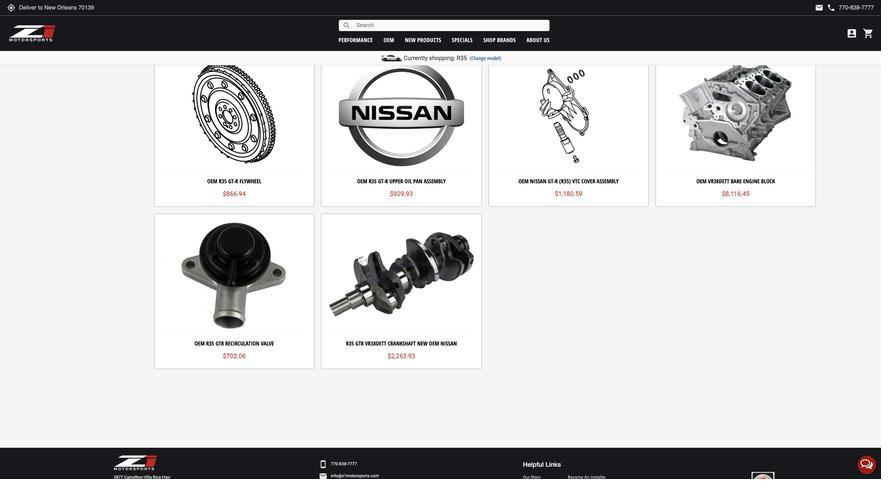 Task type: describe. For each thing, give the bounding box(es) containing it.
shop
[[484, 36, 496, 44]]

new products link
[[405, 36, 441, 44]]

account_box
[[847, 28, 858, 39]]

z1 motorsports logo image
[[9, 25, 56, 42]]

rear
[[730, 15, 741, 23]]

cover for oem r35 gt-r rear timing cover
[[761, 15, 774, 23]]

$2,263.93
[[388, 353, 416, 360]]

us
[[544, 36, 550, 44]]

gt- for rear
[[719, 15, 726, 23]]

block
[[761, 178, 775, 185]]

oem vr38dett bare engine block
[[697, 178, 775, 185]]

lower
[[389, 15, 404, 23]]

1 intake from the left
[[223, 15, 239, 23]]

shopping_cart link
[[861, 28, 874, 39]]

about
[[527, 36, 542, 44]]

oem for oem r35 gt-r rear timing cover
[[698, 15, 708, 23]]

oem for oem r35 gt-r intake connector pipe
[[191, 15, 201, 23]]

gt- for upper
[[378, 178, 385, 185]]

about us
[[527, 36, 550, 44]]

1 gtr from the left
[[216, 340, 224, 348]]

products
[[418, 36, 441, 44]]

7777
[[348, 463, 357, 467]]

engine
[[743, 178, 760, 185]]

mail phone
[[815, 4, 836, 12]]

(change model) link
[[470, 55, 501, 62]]

r for (r35)
[[555, 178, 558, 185]]

oem r35 gt-r front timing cover
[[529, 15, 609, 23]]

phone
[[827, 4, 836, 12]]

oil
[[405, 178, 412, 185]]

connector
[[240, 15, 267, 23]]

new
[[405, 36, 416, 44]]

oem for oem r35 gt-r upper oil pan assembly
[[357, 178, 367, 185]]

smartphone 770-838-7777
[[319, 461, 357, 469]]

r for rear
[[726, 15, 729, 23]]

manifold
[[423, 15, 447, 23]]

valve
[[261, 340, 274, 348]]

performance
[[339, 36, 373, 44]]

$866.94
[[223, 190, 246, 198]]

gt- for lower
[[378, 15, 385, 23]]

timing for rear
[[742, 15, 759, 23]]

$702.06
[[223, 353, 246, 360]]

oem r35 gtr recirculation valve
[[195, 340, 274, 348]]

links
[[546, 461, 561, 469]]

gt- for (r35)
[[548, 178, 555, 185]]

oem r35 gt-r rear timing cover
[[698, 15, 774, 23]]

$1,623.30
[[388, 28, 416, 35]]

account_box link
[[845, 28, 860, 39]]

vtc
[[572, 178, 580, 185]]

front
[[561, 15, 576, 23]]

r for lower
[[385, 15, 388, 23]]

r35 for oem r35 gt-r intake connector pipe
[[203, 15, 211, 23]]

$8,116.45
[[722, 190, 750, 198]]

bare
[[731, 178, 742, 185]]

oem for oem r35 gt-r front timing cover
[[529, 15, 539, 23]]

gt- for intake
[[212, 15, 219, 23]]

r35 for oem r35 gt-r flywheel
[[219, 178, 227, 185]]

oem for oem link
[[384, 36, 394, 44]]

sema member logo image
[[752, 473, 775, 480]]

r35 for oem r35 gtr recirculation valve
[[206, 340, 214, 348]]

r for upper
[[385, 178, 388, 185]]

2 gtr from the left
[[356, 340, 364, 348]]

info@z1motorsports.com
[[331, 474, 379, 479]]

838-
[[339, 463, 348, 467]]

2 intake from the left
[[406, 15, 421, 23]]

$1,180.59
[[555, 190, 583, 198]]

770-
[[331, 463, 339, 467]]

oem r35 gt-r upper oil pan assembly
[[357, 178, 446, 185]]

r35 gtr vr38dett crankshaft new oem nissan
[[346, 340, 457, 348]]

(r35)
[[559, 178, 571, 185]]

oem for oem r35 gtr recirculation valve
[[195, 340, 205, 348]]

specials
[[452, 36, 473, 44]]

helpful
[[523, 461, 544, 469]]

r for front
[[557, 15, 560, 23]]

cover for oem r35 gt-r front timing cover
[[595, 15, 609, 23]]

upper
[[390, 178, 403, 185]]



Task type: locate. For each thing, give the bounding box(es) containing it.
performance link
[[339, 36, 373, 44]]

2 timing from the left
[[742, 15, 759, 23]]

0 horizontal spatial gtr
[[216, 340, 224, 348]]

0 vertical spatial vr38dett
[[708, 178, 730, 185]]

r35
[[203, 15, 211, 23], [368, 15, 376, 23], [540, 15, 548, 23], [709, 15, 717, 23], [457, 55, 467, 62], [219, 178, 227, 185], [369, 178, 377, 185], [206, 340, 214, 348], [346, 340, 354, 348]]

assembly
[[424, 178, 446, 185], [597, 178, 619, 185]]

1 vertical spatial vr38dett
[[365, 340, 387, 348]]

1 horizontal spatial assembly
[[597, 178, 619, 185]]

r35 for oem r35 gt-r lower intake manifold
[[368, 15, 376, 23]]

vr38dett left "crankshaft" on the left bottom of the page
[[365, 340, 387, 348]]

pipe
[[268, 15, 278, 23]]

oem r35 gt-r flywheel
[[207, 178, 261, 185]]

search
[[343, 21, 351, 30]]

pan
[[413, 178, 423, 185]]

vr38dett left bare
[[708, 178, 730, 185]]

timing right rear
[[742, 15, 759, 23]]

oem for oem nissan gt-r (r35) vtc cover assembly
[[519, 178, 529, 185]]

oem r35 gt-r intake connector pipe
[[191, 15, 278, 23]]

timing right front
[[577, 15, 594, 23]]

oem for oem r35 gt-r lower intake manifold
[[357, 15, 367, 23]]

r left front
[[557, 15, 560, 23]]

r
[[219, 15, 222, 23], [385, 15, 388, 23], [557, 15, 560, 23], [726, 15, 729, 23], [235, 178, 238, 185], [385, 178, 388, 185], [555, 178, 558, 185]]

intake left connector
[[223, 15, 239, 23]]

0 horizontal spatial timing
[[577, 15, 594, 23]]

nissan
[[530, 178, 547, 185], [441, 340, 457, 348]]

vr38dett
[[708, 178, 730, 185], [365, 340, 387, 348]]

cover
[[595, 15, 609, 23], [761, 15, 774, 23], [582, 178, 596, 185]]

shopping:
[[429, 55, 455, 62]]

Search search field
[[351, 20, 550, 31]]

r35 for oem r35 gt-r upper oil pan assembly
[[369, 178, 377, 185]]

$929.93
[[390, 190, 413, 198]]

1 horizontal spatial nissan
[[530, 178, 547, 185]]

1 timing from the left
[[577, 15, 594, 23]]

shop brands link
[[484, 36, 516, 44]]

assembly right pan
[[424, 178, 446, 185]]

my_location
[[7, 4, 15, 12]]

currently
[[404, 55, 428, 62]]

z1 company logo image
[[114, 456, 158, 472]]

recirculation
[[225, 340, 260, 348]]

currently shopping: r35 (change model)
[[404, 55, 501, 62]]

gtr
[[216, 340, 224, 348], [356, 340, 364, 348]]

1 horizontal spatial vr38dett
[[708, 178, 730, 185]]

helpful links
[[523, 461, 561, 469]]

cover for oem nissan gt-r (r35) vtc cover assembly
[[582, 178, 596, 185]]

0 horizontal spatial vr38dett
[[365, 340, 387, 348]]

oem r35 gt-r lower intake manifold
[[357, 15, 447, 23]]

specials link
[[452, 36, 473, 44]]

oem link
[[384, 36, 394, 44]]

gt-
[[212, 15, 219, 23], [378, 15, 385, 23], [550, 15, 557, 23], [719, 15, 726, 23], [228, 178, 235, 185], [378, 178, 385, 185], [548, 178, 555, 185]]

mail link
[[815, 4, 824, 12]]

brands
[[497, 36, 516, 44]]

assembly for oem r35 gt-r upper oil pan assembly
[[424, 178, 446, 185]]

cover right vtc at the top
[[582, 178, 596, 185]]

shop brands
[[484, 36, 516, 44]]

model)
[[487, 55, 501, 62]]

0 horizontal spatial nissan
[[441, 340, 457, 348]]

timing
[[577, 15, 594, 23], [742, 15, 759, 23]]

crankshaft
[[388, 340, 416, 348]]

cover right front
[[595, 15, 609, 23]]

r left connector
[[219, 15, 222, 23]]

assembly right vtc at the top
[[597, 178, 619, 185]]

(change
[[470, 55, 486, 62]]

nissan left (r35)
[[530, 178, 547, 185]]

gt- for flywheel
[[228, 178, 235, 185]]

r left (r35)
[[555, 178, 558, 185]]

0 horizontal spatial intake
[[223, 15, 239, 23]]

cover right rear
[[761, 15, 774, 23]]

1 horizontal spatial timing
[[742, 15, 759, 23]]

timing for front
[[577, 15, 594, 23]]

oem
[[191, 15, 201, 23], [357, 15, 367, 23], [529, 15, 539, 23], [698, 15, 708, 23], [384, 36, 394, 44], [207, 178, 218, 185], [357, 178, 367, 185], [519, 178, 529, 185], [697, 178, 707, 185], [195, 340, 205, 348], [429, 340, 439, 348]]

1 horizontal spatial gtr
[[356, 340, 364, 348]]

oem for oem vr38dett bare engine block
[[697, 178, 707, 185]]

smartphone
[[319, 461, 327, 469]]

1 assembly from the left
[[424, 178, 446, 185]]

r35 for oem r35 gt-r front timing cover
[[540, 15, 548, 23]]

0 horizontal spatial assembly
[[424, 178, 446, 185]]

r for flywheel
[[235, 178, 238, 185]]

r up $866.94
[[235, 178, 238, 185]]

0 vertical spatial nissan
[[530, 178, 547, 185]]

intake right lower
[[406, 15, 421, 23]]

770-838-7777 link
[[331, 462, 357, 468]]

phone link
[[827, 4, 874, 12]]

1 horizontal spatial intake
[[406, 15, 421, 23]]

oem nissan gt-r (r35) vtc cover assembly
[[519, 178, 619, 185]]

oem for oem r35 gt-r flywheel
[[207, 178, 218, 185]]

r left upper on the left of the page
[[385, 178, 388, 185]]

r left lower
[[385, 15, 388, 23]]

assembly for oem nissan gt-r (r35) vtc cover assembly
[[597, 178, 619, 185]]

2 assembly from the left
[[597, 178, 619, 185]]

flywheel
[[240, 178, 261, 185]]

new products
[[405, 36, 441, 44]]

new
[[417, 340, 428, 348]]

r left rear
[[726, 15, 729, 23]]

shopping_cart
[[863, 28, 874, 39]]

info@z1motorsports.com link
[[331, 474, 379, 480]]

r for intake
[[219, 15, 222, 23]]

about us link
[[527, 36, 550, 44]]

r35 for oem r35 gt-r rear timing cover
[[709, 15, 717, 23]]

gt- for front
[[550, 15, 557, 23]]

mail
[[815, 4, 824, 12]]

nissan right new
[[441, 340, 457, 348]]

1 vertical spatial nissan
[[441, 340, 457, 348]]

intake
[[223, 15, 239, 23], [406, 15, 421, 23]]



Task type: vqa. For each thing, say whether or not it's contained in the screenshot.
OEM R35 GT-R Front Timing Cover OEM
yes



